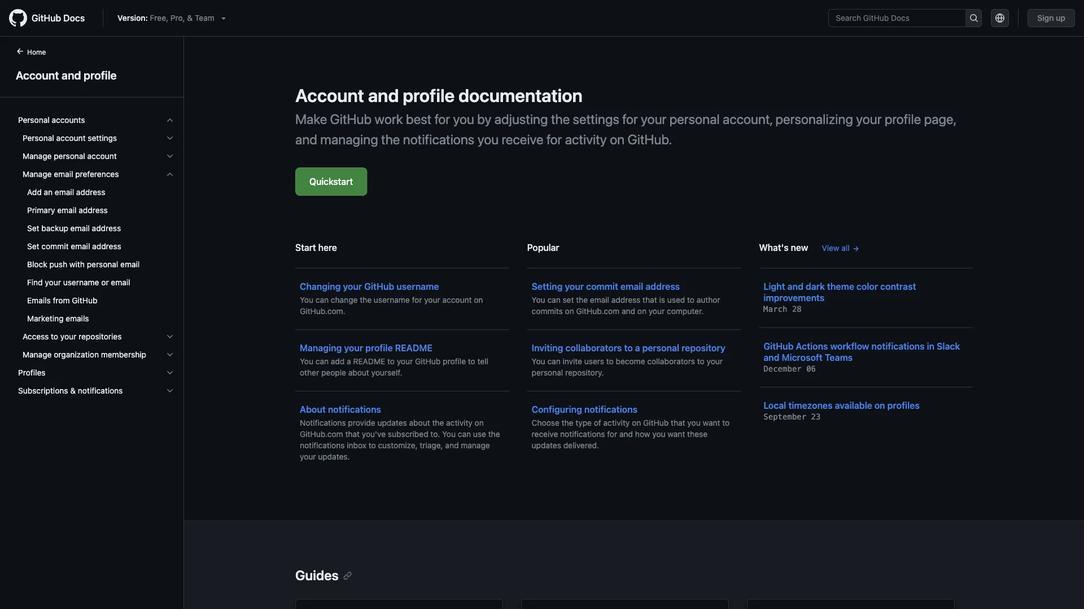 Task type: describe. For each thing, give the bounding box(es) containing it.
github inside "account and profile documentation make github work best for you by adjusting the settings for your personal account, personalizing your profile page, and managing the notifications you receive for activity on github."
[[330, 111, 372, 127]]

to inside "setting your commit email address you can set the email address that is used to author commits on github.com and on your computer."
[[687, 296, 694, 305]]

the inside "setting your commit email address you can set the email address that is used to author commits on github.com and on your computer."
[[576, 296, 588, 305]]

access to your repositories button
[[14, 328, 179, 346]]

add
[[27, 188, 42, 197]]

and up work
[[368, 85, 399, 106]]

december 06 element
[[764, 364, 816, 374]]

address down set backup email address link
[[92, 242, 121, 251]]

the inside configuring notifications choose the type of activity on github that you want to receive notifications for and how you want these updates delivered.
[[562, 419, 573, 428]]

your inside access to your repositories dropdown button
[[60, 332, 76, 342]]

github.com inside about notifications notifications provide updates about the activity on github.com that you've subscribed to. you can use the notifications inbox to customize, triage, and manage your updates.
[[300, 430, 343, 439]]

best
[[406, 111, 432, 127]]

by
[[477, 111, 491, 127]]

on inside configuring notifications choose the type of activity on github that you want to receive notifications for and how you want these updates delivered.
[[632, 419, 641, 428]]

triage,
[[420, 441, 443, 451]]

settings inside dropdown button
[[88, 134, 117, 143]]

preferences
[[75, 170, 119, 179]]

adjusting
[[494, 111, 548, 127]]

email inside the set commit email address link
[[71, 242, 90, 251]]

of
[[594, 419, 601, 428]]

set commit email address link
[[14, 238, 179, 256]]

profiles
[[887, 401, 920, 411]]

team
[[195, 13, 214, 23]]

personalizing
[[775, 111, 853, 127]]

account and profile element
[[0, 46, 184, 609]]

about inside about notifications notifications provide updates about the activity on github.com that you've subscribed to. you can use the notifications inbox to customize, triage, and manage your updates.
[[409, 419, 430, 428]]

and inside github actions workflow notifications in slack and microsoft teams december 06
[[764, 352, 780, 363]]

emails
[[27, 296, 51, 305]]

sc 9kayk9 0 image for account
[[165, 152, 174, 161]]

email inside set backup email address link
[[70, 224, 90, 233]]

you inside about notifications notifications provide updates about the activity on github.com that you've subscribed to. you can use the notifications inbox to customize, triage, and manage your updates.
[[442, 430, 456, 439]]

sign up link
[[1028, 9, 1075, 27]]

subscriptions & notifications
[[18, 386, 123, 396]]

personal accounts
[[18, 115, 85, 125]]

backup
[[41, 224, 68, 233]]

github inside configuring notifications choose the type of activity on github that you want to receive notifications for and how you want these updates delivered.
[[643, 419, 669, 428]]

personal accounts button
[[14, 111, 179, 129]]

triangle down image
[[219, 14, 228, 23]]

to inside dropdown button
[[51, 332, 58, 342]]

work
[[375, 111, 403, 127]]

github.
[[628, 132, 672, 147]]

how
[[635, 430, 650, 439]]

manage organization membership button
[[14, 346, 179, 364]]

23
[[811, 413, 821, 422]]

in
[[927, 341, 935, 352]]

choose
[[532, 419, 559, 428]]

setting your commit email address you can set the email address that is used to author commits on github.com and on your computer.
[[532, 281, 720, 316]]

managing
[[320, 132, 378, 147]]

use
[[473, 430, 486, 439]]

the inside changing your github username you can change the username for your account on github.com.
[[360, 296, 372, 305]]

profile left page,
[[885, 111, 921, 127]]

add an email address
[[27, 188, 105, 197]]

used
[[667, 296, 685, 305]]

contrast
[[880, 281, 916, 292]]

find your username or email
[[27, 278, 130, 287]]

0 horizontal spatial want
[[668, 430, 685, 439]]

address down "add an email address" link
[[79, 206, 108, 215]]

find your username or email link
[[14, 274, 179, 292]]

all
[[841, 244, 850, 253]]

that inside configuring notifications choose the type of activity on github that you want to receive notifications for and how you want these updates delivered.
[[671, 419, 685, 428]]

notifications inside "account and profile documentation make github work best for you by adjusting the settings for your personal account, personalizing your profile page, and managing the notifications you receive for activity on github."
[[403, 132, 474, 147]]

account and profile link
[[14, 67, 170, 84]]

that inside "setting your commit email address you can set the email address that is used to author commits on github.com and on your computer."
[[643, 296, 657, 305]]

for inside configuring notifications choose the type of activity on github that you want to receive notifications for and how you want these updates delivered.
[[607, 430, 617, 439]]

other
[[300, 368, 319, 378]]

can inside managing your profile readme you can add a readme to your github profile to tell other people about yourself.
[[315, 357, 329, 366]]

personal down the inviting
[[532, 368, 563, 378]]

manage for manage organization membership
[[23, 350, 52, 360]]

marketing emails link
[[14, 310, 179, 328]]

and inside "setting your commit email address you can set the email address that is used to author commits on github.com and on your computer."
[[622, 307, 635, 316]]

managing
[[300, 343, 342, 354]]

personal up become
[[642, 343, 679, 354]]

that inside about notifications notifications provide updates about the activity on github.com that you've subscribed to. you can use the notifications inbox to customize, triage, and manage your updates.
[[345, 430, 360, 439]]

version: free, pro, & team
[[118, 13, 214, 23]]

view all
[[822, 244, 850, 253]]

sc 9kayk9 0 image for membership
[[165, 351, 174, 360]]

0 horizontal spatial readme
[[353, 357, 385, 366]]

inviting
[[532, 343, 563, 354]]

you right how
[[652, 430, 665, 439]]

here
[[318, 243, 337, 253]]

available
[[835, 401, 872, 411]]

subscribed
[[388, 430, 428, 439]]

guides
[[295, 568, 339, 584]]

github inside github actions workflow notifications in slack and microsoft teams december 06
[[764, 341, 794, 352]]

to inside about notifications notifications provide updates about the activity on github.com that you've subscribed to. you can use the notifications inbox to customize, triage, and manage your updates.
[[369, 441, 376, 451]]

sign
[[1037, 13, 1054, 23]]

personal account settings button
[[14, 129, 179, 147]]

for inside changing your github username you can change the username for your account on github.com.
[[412, 296, 422, 305]]

sc 9kayk9 0 image for personal accounts
[[165, 116, 174, 125]]

commits
[[532, 307, 563, 316]]

address down primary email address link
[[92, 224, 121, 233]]

account for account and profile documentation make github work best for you by adjusting the settings for your personal account, personalizing your profile page, and managing the notifications you receive for activity on github.
[[295, 85, 364, 106]]

github docs
[[32, 13, 85, 23]]

setting
[[532, 281, 563, 292]]

membership
[[101, 350, 146, 360]]

timezones
[[788, 401, 833, 411]]

home link
[[11, 47, 64, 58]]

notifications down type
[[560, 430, 605, 439]]

sc 9kayk9 0 image inside profiles dropdown button
[[165, 369, 174, 378]]

page,
[[924, 111, 956, 127]]

repository
[[682, 343, 725, 354]]

the right adjusting
[[551, 111, 570, 127]]

address up is
[[646, 281, 680, 292]]

free,
[[150, 13, 168, 23]]

updates.
[[318, 453, 350, 462]]

on inside about notifications notifications provide updates about the activity on github.com that you've subscribed to. you can use the notifications inbox to customize, triage, and manage your updates.
[[475, 419, 484, 428]]

add
[[331, 357, 345, 366]]

commit inside the manage email preferences element
[[41, 242, 69, 251]]

popular
[[527, 243, 559, 253]]

github inside managing your profile readme you can add a readme to your github profile to tell other people about yourself.
[[415, 357, 441, 366]]

account for account and profile
[[16, 68, 59, 82]]

teams
[[825, 352, 853, 363]]

personal up or
[[87, 260, 118, 269]]

account inside 'dropdown button'
[[87, 152, 117, 161]]

inviting collaborators to a personal repository you can invite users to become collaborators to your personal repository.
[[532, 343, 725, 378]]

emails from github link
[[14, 292, 179, 310]]

notifications up provide
[[328, 405, 381, 415]]

& inside subscriptions & notifications dropdown button
[[70, 386, 76, 396]]

account and profile documentation make github work best for you by adjusting the settings for your personal account, personalizing your profile page, and managing the notifications you receive for activity on github.
[[295, 85, 956, 147]]

subscriptions & notifications button
[[14, 382, 179, 400]]

notifications up "of"
[[584, 405, 637, 415]]

and inside light and dark theme color contrast improvements march 28
[[787, 281, 803, 292]]

0 vertical spatial want
[[703, 419, 720, 428]]

github inside changing your github username you can change the username for your account on github.com.
[[364, 281, 394, 292]]

personal inside 'dropdown button'
[[54, 152, 85, 161]]

view
[[822, 244, 839, 253]]

block
[[27, 260, 47, 269]]

what's
[[759, 243, 789, 253]]

address down manage email preferences dropdown button
[[76, 188, 105, 197]]

manage
[[461, 441, 490, 451]]

tell
[[477, 357, 488, 366]]

configuring
[[532, 405, 582, 415]]

new
[[791, 243, 808, 253]]

notifications
[[300, 419, 346, 428]]

theme
[[827, 281, 854, 292]]

0 vertical spatial collaborators
[[565, 343, 622, 354]]

the up the to.
[[432, 419, 444, 428]]

profile for account and profile documentation make github work best for you by adjusting the settings for your personal account, personalizing your profile page, and managing the notifications you receive for activity on github.
[[403, 85, 455, 106]]

address left is
[[611, 296, 640, 305]]

repositories
[[79, 332, 122, 342]]

you up these
[[687, 419, 701, 428]]

primary email address link
[[14, 202, 179, 220]]

sc 9kayk9 0 image for manage email preferences
[[165, 170, 174, 179]]

sc 9kayk9 0 image for your
[[165, 333, 174, 342]]

managing your profile readme you can add a readme to your github profile to tell other people about yourself.
[[300, 343, 488, 378]]

notifications inside dropdown button
[[78, 386, 123, 396]]

can inside "setting your commit email address you can set the email address that is used to author commits on github.com and on your computer."
[[547, 296, 561, 305]]

1 vertical spatial collaborators
[[647, 357, 695, 366]]

profile left tell
[[443, 357, 466, 366]]



Task type: locate. For each thing, give the bounding box(es) containing it.
1 horizontal spatial commit
[[586, 281, 618, 292]]

emails from github
[[27, 296, 97, 305]]

Search GitHub Docs search field
[[829, 10, 966, 27]]

notifications inside github actions workflow notifications in slack and microsoft teams december 06
[[871, 341, 925, 352]]

1 vertical spatial that
[[671, 419, 685, 428]]

march 28 element
[[764, 305, 802, 314]]

local
[[764, 401, 786, 411]]

updates down choose at the bottom of page
[[532, 441, 561, 451]]

manage for manage email preferences
[[23, 170, 52, 179]]

personal up github.
[[669, 111, 720, 127]]

manage personal account button
[[14, 147, 179, 165]]

access
[[23, 332, 49, 342]]

profile inside account and profile link
[[84, 68, 117, 82]]

1 vertical spatial account
[[87, 152, 117, 161]]

want up these
[[703, 419, 720, 428]]

receive down choose at the bottom of page
[[532, 430, 558, 439]]

primary email address
[[27, 206, 108, 215]]

06
[[806, 364, 816, 374]]

commit
[[41, 242, 69, 251], [586, 281, 618, 292]]

1 set from the top
[[27, 224, 39, 233]]

personal
[[669, 111, 720, 127], [54, 152, 85, 161], [87, 260, 118, 269], [642, 343, 679, 354], [532, 368, 563, 378]]

about right people
[[348, 368, 369, 378]]

about up subscribed
[[409, 419, 430, 428]]

commit down backup
[[41, 242, 69, 251]]

1 horizontal spatial account
[[87, 152, 117, 161]]

profile up 'best'
[[403, 85, 455, 106]]

1 horizontal spatial collaborators
[[647, 357, 695, 366]]

the down work
[[381, 132, 400, 147]]

manage organization membership
[[23, 350, 146, 360]]

1 vertical spatial receive
[[532, 430, 558, 439]]

receive
[[502, 132, 544, 147], [532, 430, 558, 439]]

to.
[[430, 430, 440, 439]]

receive inside configuring notifications choose the type of activity on github that you want to receive notifications for and how you want these updates delivered.
[[532, 430, 558, 439]]

your inside about notifications notifications provide updates about the activity on github.com that you've subscribed to. you can use the notifications inbox to customize, triage, and manage your updates.
[[300, 453, 316, 462]]

personal inside "personal account settings" dropdown button
[[23, 134, 54, 143]]

select language: current language is english image
[[996, 14, 1005, 23]]

1 vertical spatial personal
[[23, 134, 54, 143]]

an
[[44, 188, 53, 197]]

2 sc 9kayk9 0 image from the top
[[165, 134, 174, 143]]

the left type
[[562, 419, 573, 428]]

set up block
[[27, 242, 39, 251]]

account down home 'link'
[[16, 68, 59, 82]]

1 horizontal spatial account
[[295, 85, 364, 106]]

change
[[331, 296, 358, 305]]

account inside 'element'
[[16, 68, 59, 82]]

email inside the block push with personal email link
[[120, 260, 140, 269]]

activity
[[565, 132, 607, 147], [446, 419, 473, 428], [603, 419, 630, 428]]

personal inside "account and profile documentation make github work best for you by adjusting the settings for your personal account, personalizing your profile page, and managing the notifications you receive for activity on github."
[[669, 111, 720, 127]]

you down the inviting
[[532, 357, 545, 366]]

inbox
[[347, 441, 366, 451]]

activity inside about notifications notifications provide updates about the activity on github.com that you've subscribed to. you can use the notifications inbox to customize, triage, and manage your updates.
[[446, 419, 473, 428]]

notifications down 'best'
[[403, 132, 474, 147]]

manage inside 'dropdown button'
[[23, 152, 52, 161]]

github.com down notifications
[[300, 430, 343, 439]]

1 horizontal spatial that
[[643, 296, 657, 305]]

personal for personal accounts
[[18, 115, 50, 125]]

can inside inviting collaborators to a personal repository you can invite users to become collaborators to your personal repository.
[[547, 357, 561, 366]]

is
[[659, 296, 665, 305]]

can up "github.com."
[[315, 296, 329, 305]]

sc 9kayk9 0 image inside subscriptions & notifications dropdown button
[[165, 387, 174, 396]]

2 vertical spatial account
[[442, 296, 472, 305]]

and inside 'element'
[[62, 68, 81, 82]]

0 vertical spatial receive
[[502, 132, 544, 147]]

you left by
[[453, 111, 474, 127]]

quickstart link
[[295, 168, 367, 196]]

collaborators down repository
[[647, 357, 695, 366]]

about inside managing your profile readme you can add a readme to your github profile to tell other people about yourself.
[[348, 368, 369, 378]]

marketing
[[27, 314, 63, 324]]

and down make at the left of the page
[[295, 132, 317, 147]]

and left how
[[619, 430, 633, 439]]

the right use
[[488, 430, 500, 439]]

personal accounts element
[[9, 111, 184, 364], [9, 129, 184, 364]]

account and profile
[[16, 68, 117, 82]]

1 vertical spatial settings
[[88, 134, 117, 143]]

account inside dropdown button
[[56, 134, 86, 143]]

emails
[[66, 314, 89, 324]]

username
[[63, 278, 99, 287], [397, 281, 439, 292], [374, 296, 410, 305]]

settings inside "account and profile documentation make github work best for you by adjusting the settings for your personal account, personalizing your profile page, and managing the notifications you receive for activity on github."
[[573, 111, 619, 127]]

2 vertical spatial that
[[345, 430, 360, 439]]

to inside configuring notifications choose the type of activity on github that you want to receive notifications for and how you want these updates delivered.
[[722, 419, 730, 428]]

1 vertical spatial &
[[70, 386, 76, 396]]

you inside "setting your commit email address you can set the email address that is used to author commits on github.com and on your computer."
[[532, 296, 545, 305]]

1 horizontal spatial &
[[187, 13, 193, 23]]

can inside changing your github username you can change the username for your account on github.com.
[[315, 296, 329, 305]]

0 vertical spatial about
[[348, 368, 369, 378]]

username inside account and profile 'element'
[[63, 278, 99, 287]]

1 personal accounts element from the top
[[9, 111, 184, 364]]

you right the to.
[[442, 430, 456, 439]]

profile up personal accounts "dropdown button"
[[84, 68, 117, 82]]

can up 'commits'
[[547, 296, 561, 305]]

manage inside dropdown button
[[23, 170, 52, 179]]

0 horizontal spatial about
[[348, 368, 369, 378]]

github.com inside "setting your commit email address you can set the email address that is used to author commits on github.com and on your computer."
[[576, 307, 620, 316]]

3 sc 9kayk9 0 image from the top
[[165, 170, 174, 179]]

users
[[584, 357, 604, 366]]

invite
[[563, 357, 582, 366]]

0 horizontal spatial github.com
[[300, 430, 343, 439]]

profile for account and profile
[[84, 68, 117, 82]]

want left these
[[668, 430, 685, 439]]

1 vertical spatial a
[[347, 357, 351, 366]]

sc 9kayk9 0 image inside manage email preferences dropdown button
[[165, 170, 174, 179]]

sc 9kayk9 0 image inside manage personal account 'dropdown button'
[[165, 152, 174, 161]]

personal account settings
[[23, 134, 117, 143]]

september 23 element
[[764, 413, 821, 422]]

light
[[764, 281, 785, 292]]

0 vertical spatial that
[[643, 296, 657, 305]]

notifications up updates.
[[300, 441, 345, 451]]

you up 'other'
[[300, 357, 313, 366]]

changing
[[300, 281, 341, 292]]

account inside changing your github username you can change the username for your account on github.com.
[[442, 296, 472, 305]]

a right add
[[347, 357, 351, 366]]

1 vertical spatial about
[[409, 419, 430, 428]]

2 manage from the top
[[23, 170, 52, 179]]

can down managing
[[315, 357, 329, 366]]

collaborators
[[565, 343, 622, 354], [647, 357, 695, 366]]

1 sc 9kayk9 0 image from the top
[[165, 116, 174, 125]]

activity inside configuring notifications choose the type of activity on github that you want to receive notifications for and how you want these updates delivered.
[[603, 419, 630, 428]]

1 vertical spatial commit
[[586, 281, 618, 292]]

2 personal accounts element from the top
[[9, 129, 184, 364]]

a
[[635, 343, 640, 354], [347, 357, 351, 366]]

on inside "account and profile documentation make github work best for you by adjusting the settings for your personal account, personalizing your profile page, and managing the notifications you receive for activity on github."
[[610, 132, 625, 147]]

these
[[687, 430, 708, 439]]

can left use
[[458, 430, 471, 439]]

computer.
[[667, 307, 704, 316]]

pro,
[[170, 13, 185, 23]]

color
[[857, 281, 878, 292]]

people
[[321, 368, 346, 378]]

docs
[[63, 13, 85, 23]]

1 vertical spatial readme
[[353, 357, 385, 366]]

configuring notifications choose the type of activity on github that you want to receive notifications for and how you want these updates delivered.
[[532, 405, 730, 451]]

account,
[[723, 111, 772, 127]]

a inside inviting collaborators to a personal repository you can invite users to become collaborators to your personal repository.
[[635, 343, 640, 354]]

set for set backup email address
[[27, 224, 39, 233]]

notifications left the in
[[871, 341, 925, 352]]

collaborators up 'users'
[[565, 343, 622, 354]]

1 vertical spatial account
[[295, 85, 364, 106]]

delivered.
[[563, 441, 599, 451]]

0 vertical spatial commit
[[41, 242, 69, 251]]

2 sc 9kayk9 0 image from the top
[[165, 333, 174, 342]]

updates inside about notifications notifications provide updates about the activity on github.com that you've subscribed to. you can use the notifications inbox to customize, triage, and manage your updates.
[[377, 419, 407, 428]]

provide
[[348, 419, 375, 428]]

start here
[[295, 243, 337, 253]]

manage email preferences element containing add an email address
[[9, 184, 184, 328]]

access to your repositories
[[23, 332, 122, 342]]

1 horizontal spatial updates
[[532, 441, 561, 451]]

on inside changing your github username you can change the username for your account on github.com.
[[474, 296, 483, 305]]

activity inside "account and profile documentation make github work best for you by adjusting the settings for your personal account, personalizing your profile page, and managing the notifications you receive for activity on github."
[[565, 132, 607, 147]]

0 vertical spatial a
[[635, 343, 640, 354]]

about
[[348, 368, 369, 378], [409, 419, 430, 428]]

email inside find your username or email link
[[111, 278, 130, 287]]

email inside manage email preferences dropdown button
[[54, 170, 73, 179]]

yourself.
[[371, 368, 402, 378]]

account
[[56, 134, 86, 143], [87, 152, 117, 161], [442, 296, 472, 305]]

set for set commit email address
[[27, 242, 39, 251]]

account inside "account and profile documentation make github work best for you by adjusting the settings for your personal account, personalizing your profile page, and managing the notifications you receive for activity on github."
[[295, 85, 364, 106]]

you inside inviting collaborators to a personal repository you can invite users to become collaborators to your personal repository.
[[532, 357, 545, 366]]

1 manage email preferences element from the top
[[9, 165, 184, 328]]

organization
[[54, 350, 99, 360]]

updates up subscribed
[[377, 419, 407, 428]]

1 vertical spatial updates
[[532, 441, 561, 451]]

0 vertical spatial manage
[[23, 152, 52, 161]]

0 vertical spatial account
[[16, 68, 59, 82]]

dark
[[806, 281, 825, 292]]

personal down 'personal accounts'
[[23, 134, 54, 143]]

1 vertical spatial want
[[668, 430, 685, 439]]

can down the inviting
[[547, 357, 561, 366]]

email inside "add an email address" link
[[55, 188, 74, 197]]

manage email preferences element containing manage email preferences
[[9, 165, 184, 328]]

github.com up 'users'
[[576, 307, 620, 316]]

manage inside 'dropdown button'
[[23, 350, 52, 360]]

personal for personal account settings
[[23, 134, 54, 143]]

sc 9kayk9 0 image inside access to your repositories dropdown button
[[165, 333, 174, 342]]

updates inside configuring notifications choose the type of activity on github that you want to receive notifications for and how you want these updates delivered.
[[532, 441, 561, 451]]

personal accounts element containing personal account settings
[[9, 129, 184, 364]]

0 horizontal spatial a
[[347, 357, 351, 366]]

1 horizontal spatial readme
[[395, 343, 432, 354]]

and inside configuring notifications choose the type of activity on github that you want to receive notifications for and how you want these updates delivered.
[[619, 430, 633, 439]]

0 horizontal spatial &
[[70, 386, 76, 396]]

the right "set"
[[576, 296, 588, 305]]

0 vertical spatial readme
[[395, 343, 432, 354]]

& right pro,
[[187, 13, 193, 23]]

email inside primary email address link
[[57, 206, 76, 215]]

and inside about notifications notifications provide updates about the activity on github.com that you've subscribed to. you can use the notifications inbox to customize, triage, and manage your updates.
[[445, 441, 459, 451]]

0 vertical spatial &
[[187, 13, 193, 23]]

None search field
[[828, 9, 982, 27]]

the right change
[[360, 296, 372, 305]]

profiles button
[[14, 364, 179, 382]]

search image
[[969, 14, 978, 23]]

personal down personal account settings
[[54, 152, 85, 161]]

0 horizontal spatial collaborators
[[565, 343, 622, 354]]

1 horizontal spatial want
[[703, 419, 720, 428]]

about
[[300, 405, 326, 415]]

on inside local timezones available on profiles september 23
[[875, 401, 885, 411]]

workflow
[[830, 341, 869, 352]]

commit inside "setting your commit email address you can set the email address that is used to author commits on github.com and on your computer."
[[586, 281, 618, 292]]

subscriptions
[[18, 386, 68, 396]]

a inside managing your profile readme you can add a readme to your github profile to tell other people about yourself.
[[347, 357, 351, 366]]

1 horizontal spatial github.com
[[576, 307, 620, 316]]

set backup email address
[[27, 224, 121, 233]]

github inside personal accounts element
[[72, 296, 97, 305]]

you inside managing your profile readme you can add a readme to your github profile to tell other people about yourself.
[[300, 357, 313, 366]]

1 vertical spatial set
[[27, 242, 39, 251]]

0 horizontal spatial commit
[[41, 242, 69, 251]]

your inside find your username or email link
[[45, 278, 61, 287]]

you up 'commits'
[[532, 296, 545, 305]]

0 horizontal spatial that
[[345, 430, 360, 439]]

1 sc 9kayk9 0 image from the top
[[165, 152, 174, 161]]

september
[[764, 413, 806, 422]]

receive inside "account and profile documentation make github work best for you by adjusting the settings for your personal account, personalizing your profile page, and managing the notifications you receive for activity on github."
[[502, 132, 544, 147]]

personal inside personal accounts "dropdown button"
[[18, 115, 50, 125]]

2 set from the top
[[27, 242, 39, 251]]

marketing emails
[[27, 314, 89, 324]]

1 horizontal spatial about
[[409, 419, 430, 428]]

notifications
[[403, 132, 474, 147], [871, 341, 925, 352], [78, 386, 123, 396], [328, 405, 381, 415], [584, 405, 637, 415], [560, 430, 605, 439], [300, 441, 345, 451]]

2 vertical spatial manage
[[23, 350, 52, 360]]

and right triage,
[[445, 441, 459, 451]]

personal left accounts
[[18, 115, 50, 125]]

and up inviting collaborators to a personal repository you can invite users to become collaborators to your personal repository.
[[622, 307, 635, 316]]

manage email preferences button
[[14, 165, 179, 184]]

0 vertical spatial github.com
[[576, 307, 620, 316]]

commit right setting
[[586, 281, 618, 292]]

quickstart
[[309, 176, 353, 187]]

sc 9kayk9 0 image inside "personal account settings" dropdown button
[[165, 134, 174, 143]]

profile for managing your profile readme you can add a readme to your github profile to tell other people about yourself.
[[365, 343, 393, 354]]

your inside inviting collaborators to a personal repository you can invite users to become collaborators to your personal repository.
[[707, 357, 723, 366]]

you down the changing
[[300, 296, 313, 305]]

sc 9kayk9 0 image
[[165, 152, 174, 161], [165, 333, 174, 342], [165, 351, 174, 360], [165, 369, 174, 378]]

set down primary
[[27, 224, 39, 233]]

account
[[16, 68, 59, 82], [295, 85, 364, 106]]

1 manage from the top
[[23, 152, 52, 161]]

0 horizontal spatial account
[[16, 68, 59, 82]]

manage email preferences
[[23, 170, 119, 179]]

you
[[453, 111, 474, 127], [477, 132, 499, 147], [687, 419, 701, 428], [652, 430, 665, 439]]

can inside about notifications notifications provide updates about the activity on github.com that you've subscribed to. you can use the notifications inbox to customize, triage, and manage your updates.
[[458, 430, 471, 439]]

4 sc 9kayk9 0 image from the top
[[165, 387, 174, 396]]

sc 9kayk9 0 image inside manage organization membership 'dropdown button'
[[165, 351, 174, 360]]

profile up yourself.
[[365, 343, 393, 354]]

0 vertical spatial updates
[[377, 419, 407, 428]]

1 vertical spatial manage
[[23, 170, 52, 179]]

0 vertical spatial settings
[[573, 111, 619, 127]]

a up become
[[635, 343, 640, 354]]

2 manage email preferences element from the top
[[9, 184, 184, 328]]

or
[[101, 278, 109, 287]]

documentation
[[459, 85, 583, 106]]

sc 9kayk9 0 image for subscriptions & notifications
[[165, 387, 174, 396]]

push
[[49, 260, 67, 269]]

0 vertical spatial account
[[56, 134, 86, 143]]

sc 9kayk9 0 image
[[165, 116, 174, 125], [165, 134, 174, 143], [165, 170, 174, 179], [165, 387, 174, 396]]

receive down adjusting
[[502, 132, 544, 147]]

sc 9kayk9 0 image for personal account settings
[[165, 134, 174, 143]]

&
[[187, 13, 193, 23], [70, 386, 76, 396]]

2 horizontal spatial account
[[442, 296, 472, 305]]

manage
[[23, 152, 52, 161], [23, 170, 52, 179], [23, 350, 52, 360]]

find
[[27, 278, 43, 287]]

set backup email address link
[[14, 220, 179, 238]]

3 manage from the top
[[23, 350, 52, 360]]

4 sc 9kayk9 0 image from the top
[[165, 369, 174, 378]]

0 horizontal spatial account
[[56, 134, 86, 143]]

repository.
[[565, 368, 604, 378]]

github docs link
[[9, 9, 94, 27]]

personal
[[18, 115, 50, 125], [23, 134, 54, 143]]

accounts
[[52, 115, 85, 125]]

and up the december
[[764, 352, 780, 363]]

manage for manage personal account
[[23, 152, 52, 161]]

that
[[643, 296, 657, 305], [671, 419, 685, 428], [345, 430, 360, 439]]

1 horizontal spatial a
[[635, 343, 640, 354]]

and up improvements
[[787, 281, 803, 292]]

become
[[616, 357, 645, 366]]

personal accounts element containing personal accounts
[[9, 111, 184, 364]]

account up make at the left of the page
[[295, 85, 364, 106]]

2 horizontal spatial that
[[671, 419, 685, 428]]

notifications down profiles dropdown button on the bottom of page
[[78, 386, 123, 396]]

home
[[27, 48, 46, 56]]

1 vertical spatial github.com
[[300, 430, 343, 439]]

0 vertical spatial personal
[[18, 115, 50, 125]]

manage email preferences element
[[9, 165, 184, 328], [9, 184, 184, 328]]

0 vertical spatial set
[[27, 224, 39, 233]]

sc 9kayk9 0 image inside personal accounts "dropdown button"
[[165, 116, 174, 125]]

your
[[641, 111, 666, 127], [856, 111, 882, 127], [45, 278, 61, 287], [343, 281, 362, 292], [565, 281, 584, 292], [424, 296, 440, 305], [649, 307, 665, 316], [60, 332, 76, 342], [344, 343, 363, 354], [397, 357, 413, 366], [707, 357, 723, 366], [300, 453, 316, 462]]

0 horizontal spatial settings
[[88, 134, 117, 143]]

0 horizontal spatial updates
[[377, 419, 407, 428]]

and down home 'link'
[[62, 68, 81, 82]]

you down by
[[477, 132, 499, 147]]

you inside changing your github username you can change the username for your account on github.com.
[[300, 296, 313, 305]]

1 horizontal spatial settings
[[573, 111, 619, 127]]

& down profiles dropdown button on the bottom of page
[[70, 386, 76, 396]]

3 sc 9kayk9 0 image from the top
[[165, 351, 174, 360]]



Task type: vqa. For each thing, say whether or not it's contained in the screenshot.
Personal Accounts ELEMENT containing Personal accounts
yes



